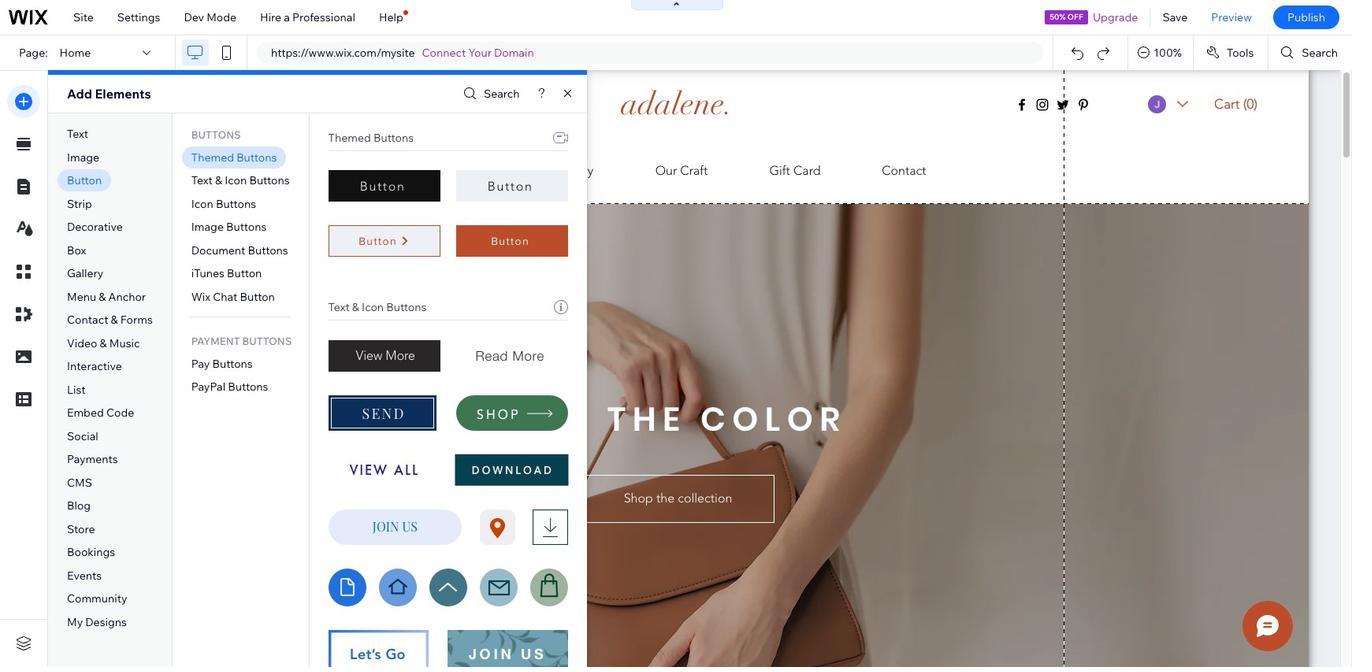 Task type: locate. For each thing, give the bounding box(es) containing it.
document
[[191, 243, 245, 257]]

button
[[67, 174, 102, 188], [360, 178, 405, 193], [488, 178, 533, 193], [359, 235, 397, 247], [491, 235, 530, 247], [227, 267, 262, 281], [240, 290, 275, 304]]

off
[[1068, 12, 1083, 22]]

contact
[[67, 313, 108, 327]]

0 horizontal spatial themed buttons
[[191, 150, 277, 164]]

2 horizontal spatial text
[[328, 300, 350, 314]]

1 horizontal spatial text & icon buttons
[[328, 300, 427, 314]]

bookings
[[67, 546, 115, 560]]

search down domain
[[484, 87, 520, 101]]

1 vertical spatial icon
[[191, 197, 213, 211]]

payment
[[191, 335, 240, 347]]

themed
[[328, 131, 371, 145], [191, 150, 234, 164]]

1 vertical spatial search button
[[459, 82, 520, 105]]

image buttons
[[191, 220, 267, 234]]

dev mode
[[184, 10, 236, 24]]

document buttons
[[191, 243, 288, 257]]

strip
[[67, 197, 92, 211]]

forms
[[120, 313, 153, 327]]

menu & anchor
[[67, 290, 146, 304]]

blog
[[67, 499, 91, 513]]

text & icon buttons
[[191, 174, 290, 188], [328, 300, 427, 314]]

https://www.wix.com/mysite
[[271, 46, 415, 60]]

image for image
[[67, 150, 99, 164]]

search button
[[1269, 35, 1352, 70], [459, 82, 520, 105]]

2 vertical spatial text
[[328, 300, 350, 314]]

itunes
[[191, 267, 225, 281]]

1 horizontal spatial search
[[1302, 46, 1338, 60]]

decorative
[[67, 220, 123, 234]]

search button down your
[[459, 82, 520, 105]]

1 vertical spatial themed buttons
[[191, 150, 277, 164]]

0 vertical spatial themed
[[328, 131, 371, 145]]

0 horizontal spatial themed
[[191, 150, 234, 164]]

payment buttons
[[191, 335, 292, 347]]

0 vertical spatial text
[[67, 127, 88, 141]]

wix
[[191, 290, 210, 304]]

1 horizontal spatial icon
[[225, 174, 247, 188]]

search down publish
[[1302, 46, 1338, 60]]

0 vertical spatial search
[[1302, 46, 1338, 60]]

community
[[67, 592, 127, 606]]

themed buttons
[[328, 131, 414, 145], [191, 150, 277, 164]]

1 horizontal spatial image
[[191, 220, 224, 234]]

preview button
[[1200, 0, 1264, 35]]

buttons
[[191, 128, 241, 141], [373, 131, 414, 145], [236, 150, 277, 164], [249, 174, 290, 188], [216, 197, 256, 211], [226, 220, 267, 234], [248, 243, 288, 257], [386, 300, 427, 314], [242, 335, 292, 347], [212, 357, 253, 371], [228, 380, 268, 394]]

text
[[67, 127, 88, 141], [191, 174, 213, 188], [328, 300, 350, 314]]

100%
[[1154, 46, 1182, 60]]

0 horizontal spatial image
[[67, 150, 99, 164]]

menu
[[67, 290, 96, 304]]

image up document
[[191, 220, 224, 234]]

https://www.wix.com/mysite connect your domain
[[271, 46, 534, 60]]

elements
[[95, 86, 151, 102]]

add
[[67, 86, 92, 102]]

button button
[[328, 170, 440, 202], [456, 170, 568, 202], [328, 225, 440, 257], [456, 225, 568, 257]]

0 vertical spatial search button
[[1269, 35, 1352, 70]]

gallery
[[67, 267, 104, 281]]

&
[[215, 174, 222, 188], [99, 290, 106, 304], [352, 300, 359, 314], [111, 313, 118, 327], [100, 336, 107, 351]]

1 vertical spatial search
[[484, 87, 520, 101]]

image
[[67, 150, 99, 164], [191, 220, 224, 234]]

1 horizontal spatial text
[[191, 174, 213, 188]]

your
[[468, 46, 492, 60]]

1 vertical spatial text & icon buttons
[[328, 300, 427, 314]]

dev
[[184, 10, 204, 24]]

50%
[[1050, 12, 1066, 22]]

0 horizontal spatial text
[[67, 127, 88, 141]]

preview
[[1211, 10, 1252, 24]]

2 vertical spatial icon
[[362, 300, 384, 314]]

icon
[[225, 174, 247, 188], [191, 197, 213, 211], [362, 300, 384, 314]]

0 vertical spatial text & icon buttons
[[191, 174, 290, 188]]

pay
[[191, 357, 210, 371]]

1 horizontal spatial themed buttons
[[328, 131, 414, 145]]

publish button
[[1273, 6, 1340, 29]]

0 horizontal spatial search
[[484, 87, 520, 101]]

image up strip
[[67, 150, 99, 164]]

connect
[[422, 46, 466, 60]]

itunes button
[[191, 267, 262, 281]]

box
[[67, 243, 86, 257]]

settings
[[117, 10, 160, 24]]

hire
[[260, 10, 281, 24]]

search button down publish button
[[1269, 35, 1352, 70]]

0 vertical spatial image
[[67, 150, 99, 164]]

search
[[1302, 46, 1338, 60], [484, 87, 520, 101]]

1 vertical spatial image
[[191, 220, 224, 234]]

0 vertical spatial icon
[[225, 174, 247, 188]]



Task type: describe. For each thing, give the bounding box(es) containing it.
0 horizontal spatial search button
[[459, 82, 520, 105]]

mode
[[207, 10, 236, 24]]

site
[[73, 10, 94, 24]]

chat
[[213, 290, 238, 304]]

a
[[284, 10, 290, 24]]

1 vertical spatial text
[[191, 174, 213, 188]]

50% off
[[1050, 12, 1083, 22]]

music
[[109, 336, 140, 351]]

anchor
[[108, 290, 146, 304]]

help
[[379, 10, 403, 24]]

my
[[67, 615, 83, 630]]

publish
[[1288, 10, 1325, 24]]

0 horizontal spatial text & icon buttons
[[191, 174, 290, 188]]

embed code
[[67, 406, 134, 420]]

domain
[[494, 46, 534, 60]]

100% button
[[1129, 35, 1193, 70]]

add elements
[[67, 86, 151, 102]]

hire a professional
[[260, 10, 355, 24]]

1 vertical spatial themed
[[191, 150, 234, 164]]

events
[[67, 569, 102, 583]]

0 horizontal spatial icon
[[191, 197, 213, 211]]

list
[[67, 383, 86, 397]]

1 horizontal spatial themed
[[328, 131, 371, 145]]

social
[[67, 429, 98, 444]]

professional
[[292, 10, 355, 24]]

code
[[106, 406, 134, 420]]

upgrade
[[1093, 10, 1138, 24]]

1 horizontal spatial search button
[[1269, 35, 1352, 70]]

payments
[[67, 453, 118, 467]]

save
[[1163, 10, 1188, 24]]

embed
[[67, 406, 104, 420]]

pay buttons
[[191, 357, 253, 371]]

store
[[67, 522, 95, 537]]

icon buttons
[[191, 197, 256, 211]]

contact & forms
[[67, 313, 153, 327]]

paypal
[[191, 380, 226, 394]]

paypal buttons
[[191, 380, 268, 394]]

video
[[67, 336, 97, 351]]

designs
[[85, 615, 127, 630]]

wix chat button
[[191, 290, 275, 304]]

0 vertical spatial themed buttons
[[328, 131, 414, 145]]

home
[[60, 46, 91, 60]]

tools
[[1227, 46, 1254, 60]]

save button
[[1151, 0, 1200, 35]]

tools button
[[1194, 35, 1268, 70]]

interactive
[[67, 360, 122, 374]]

cms
[[67, 476, 92, 490]]

my designs
[[67, 615, 127, 630]]

video & music
[[67, 336, 140, 351]]

image for image buttons
[[191, 220, 224, 234]]

2 horizontal spatial icon
[[362, 300, 384, 314]]



Task type: vqa. For each thing, say whether or not it's contained in the screenshot.
is
no



